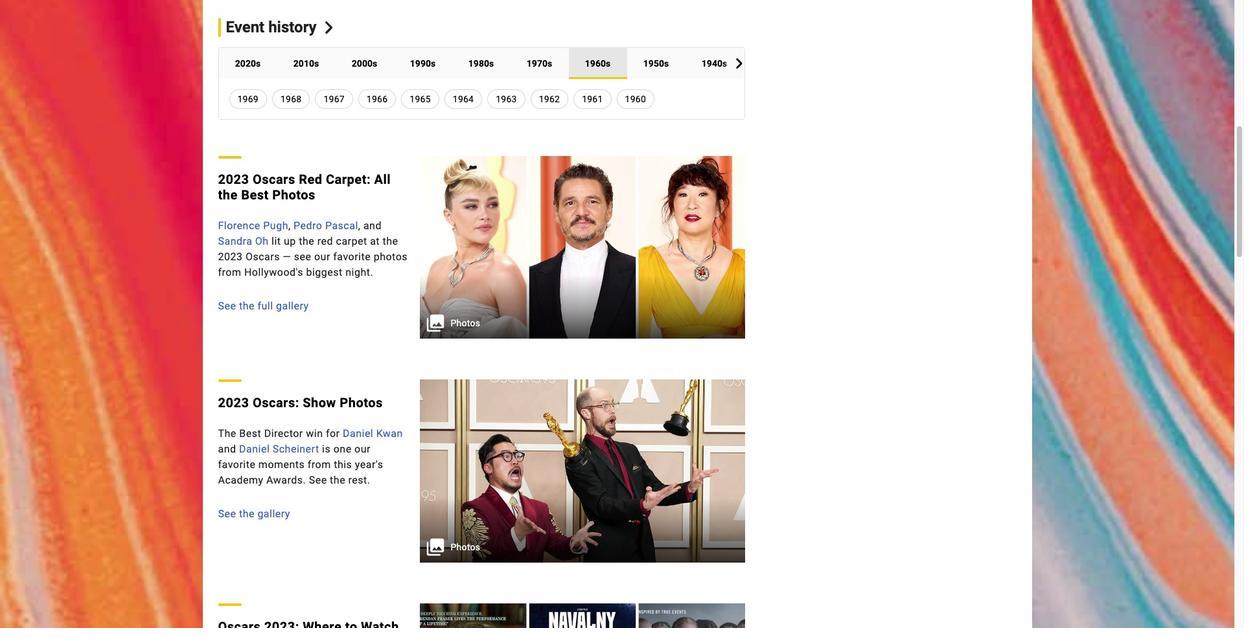 Task type: vqa. For each thing, say whether or not it's contained in the screenshot.
second launch image from the top
no



Task type: locate. For each thing, give the bounding box(es) containing it.
best inside 2023 oscars red carpet: all the best photos
[[241, 187, 269, 203]]

win
[[306, 428, 323, 440]]

lit
[[272, 235, 281, 247]]

chevron right inline image
[[734, 58, 745, 69]]

the inside see the full gallery button
[[239, 300, 255, 312]]

0 horizontal spatial favorite
[[218, 459, 256, 471]]

the
[[218, 428, 236, 440]]

see the full gallery
[[218, 300, 309, 312]]

our inside is one our favorite moments from this year's academy awards. see the rest.
[[355, 444, 371, 456]]

the left full
[[239, 300, 255, 312]]

and
[[364, 220, 382, 232], [218, 444, 236, 456]]

0 horizontal spatial ,
[[288, 220, 291, 232]]

1 , from the left
[[288, 220, 291, 232]]

event photo image
[[420, 156, 745, 339], [420, 380, 745, 563]]

lit up the red carpet at the 2023 oscars — see our favorite photos from hollywood's biggest night.
[[218, 235, 408, 279]]

the down academy
[[239, 508, 255, 521]]

0 vertical spatial event photo image
[[420, 156, 745, 339]]

editorial image image
[[420, 604, 745, 629]]

from inside is one our favorite moments from this year's academy awards. see the rest.
[[308, 459, 331, 471]]

tab list containing 2020s
[[219, 48, 802, 79]]

favorite down carpet
[[333, 251, 371, 263]]

gallery down the awards.
[[258, 508, 290, 521]]

1 photos link from the top
[[420, 156, 745, 339]]

see down academy
[[218, 508, 236, 521]]

0 horizontal spatial and
[[218, 444, 236, 456]]

oscars down oh
[[246, 251, 280, 263]]

chevron right inline image
[[323, 21, 335, 34]]

2023 inside 2023 oscars red carpet: all the best photos
[[218, 172, 249, 187]]

oscars:
[[253, 396, 299, 411]]

2023 inside lit up the red carpet at the 2023 oscars — see our favorite photos from hollywood's biggest night.
[[218, 251, 243, 263]]

0 vertical spatial our
[[314, 251, 330, 263]]

photos group
[[420, 156, 745, 339], [420, 380, 745, 563]]

1 vertical spatial favorite
[[218, 459, 256, 471]]

1 vertical spatial and
[[218, 444, 236, 456]]

1 vertical spatial oscars
[[246, 251, 280, 263]]

2023 for 2023 oscars: show photos
[[218, 396, 249, 411]]

sandra oh link
[[218, 235, 269, 247]]

0 horizontal spatial daniel
[[239, 444, 270, 456]]

1 vertical spatial from
[[308, 459, 331, 471]]

0 vertical spatial best
[[241, 187, 269, 203]]

2000s
[[352, 58, 377, 69]]

0 horizontal spatial from
[[218, 266, 241, 279]]

photos
[[374, 251, 408, 263]]

0 vertical spatial oscars
[[253, 172, 295, 187]]

1960s
[[585, 58, 611, 69]]

1 vertical spatial 2023
[[218, 251, 243, 263]]

best up florence pugh link
[[241, 187, 269, 203]]

all
[[374, 172, 391, 187]]

3 2023 from the top
[[218, 396, 249, 411]]

1969 button
[[229, 89, 267, 109]]

the up florence
[[218, 187, 238, 203]]

best right the
[[239, 428, 261, 440]]

, up carpet
[[358, 220, 361, 232]]

1966 button
[[358, 89, 396, 109]]

—
[[283, 251, 291, 263]]

photos group for 2023 oscars: show photos
[[420, 380, 745, 563]]

see the full gallery button
[[218, 299, 409, 314]]

and down the
[[218, 444, 236, 456]]

0 vertical spatial and
[[364, 220, 382, 232]]

2 photos link from the top
[[420, 380, 745, 563]]

our
[[314, 251, 330, 263], [355, 444, 371, 456]]

1 vertical spatial photos link
[[420, 380, 745, 563]]

oscars left red
[[253, 172, 295, 187]]

1 vertical spatial see
[[309, 475, 327, 487]]

the
[[218, 187, 238, 203], [299, 235, 315, 247], [383, 235, 398, 247], [239, 300, 255, 312], [330, 475, 346, 487], [239, 508, 255, 521]]

1962 button
[[531, 89, 569, 109]]

1 vertical spatial photos group
[[420, 380, 745, 563]]

photos
[[272, 187, 316, 203], [451, 318, 480, 329], [340, 396, 383, 411], [451, 542, 480, 553]]

see right the awards.
[[309, 475, 327, 487]]

full
[[258, 300, 273, 312]]

2 2023 from the top
[[218, 251, 243, 263]]

event photo image for 2023 oscars: show photos
[[420, 380, 745, 563]]

pedro pascal link
[[294, 220, 358, 232]]

daniel up moments
[[239, 444, 270, 456]]

photos link for 2023 oscars red carpet: all the best photos
[[420, 156, 745, 339]]

up
[[284, 235, 296, 247]]

1 vertical spatial our
[[355, 444, 371, 456]]

show
[[303, 396, 336, 411]]

tab
[[744, 48, 802, 79]]

favorite
[[333, 251, 371, 263], [218, 459, 256, 471]]

favorite inside lit up the red carpet at the 2023 oscars — see our favorite photos from hollywood's biggest night.
[[333, 251, 371, 263]]

1967 button
[[315, 89, 353, 109]]

2023 up the
[[218, 396, 249, 411]]

gallery
[[276, 300, 309, 312], [258, 508, 290, 521]]

, up up
[[288, 220, 291, 232]]

from down 'sandra'
[[218, 266, 241, 279]]

oscars
[[253, 172, 295, 187], [246, 251, 280, 263]]

1 vertical spatial best
[[239, 428, 261, 440]]

1 vertical spatial event photo image
[[420, 380, 745, 563]]

0 vertical spatial favorite
[[333, 251, 371, 263]]

2010s
[[294, 58, 319, 69]]

1 2023 from the top
[[218, 172, 249, 187]]

group
[[420, 604, 745, 629]]

0 vertical spatial photos link
[[420, 156, 745, 339]]

1962
[[539, 94, 560, 104]]

favorite up academy
[[218, 459, 256, 471]]

0 vertical spatial see
[[218, 300, 236, 312]]

1 horizontal spatial from
[[308, 459, 331, 471]]

1968
[[281, 94, 302, 104]]

pascal
[[325, 220, 358, 232]]

0 vertical spatial 2023
[[218, 172, 249, 187]]

carpet
[[336, 235, 367, 247]]

from down is
[[308, 459, 331, 471]]

the inside "see the gallery" button
[[239, 508, 255, 521]]

best
[[241, 187, 269, 203], [239, 428, 261, 440]]

0 horizontal spatial our
[[314, 251, 330, 263]]

see for 2023 oscars red carpet: all the best photos
[[218, 300, 236, 312]]

1964
[[453, 94, 474, 104]]

photos inside 2023 oscars red carpet: all the best photos
[[272, 187, 316, 203]]

oscars inside 2023 oscars red carpet: all the best photos
[[253, 172, 295, 187]]

2023
[[218, 172, 249, 187], [218, 251, 243, 263], [218, 396, 249, 411]]

2 event photo image from the top
[[420, 380, 745, 563]]

event photo image for 2023 oscars red carpet: all the best photos
[[420, 156, 745, 339]]

photos link
[[420, 156, 745, 339], [420, 380, 745, 563]]

2000s tab
[[335, 48, 394, 79]]

1 horizontal spatial and
[[364, 220, 382, 232]]

from
[[218, 266, 241, 279], [308, 459, 331, 471]]

and up at
[[364, 220, 382, 232]]

2 vertical spatial 2023
[[218, 396, 249, 411]]

gallery right full
[[276, 300, 309, 312]]

florence pugh , pedro pascal , and sandra oh
[[218, 220, 382, 247]]

2023 up florence
[[218, 172, 249, 187]]

the inside is one our favorite moments from this year's academy awards. see the rest.
[[330, 475, 346, 487]]

is
[[322, 444, 331, 456]]

daniel scheinert link
[[239, 444, 319, 456]]

0 vertical spatial photos group
[[420, 156, 745, 339]]

1 vertical spatial daniel
[[239, 444, 270, 456]]

favorite inside is one our favorite moments from this year's academy awards. see the rest.
[[218, 459, 256, 471]]

tab list
[[219, 48, 802, 79]]

2 vertical spatial see
[[218, 508, 236, 521]]

0 vertical spatial gallery
[[276, 300, 309, 312]]

,
[[288, 220, 291, 232], [358, 220, 361, 232]]

daniel up one
[[343, 428, 374, 440]]

1 horizontal spatial favorite
[[333, 251, 371, 263]]

the down "this"
[[330, 475, 346, 487]]

the inside 2023 oscars red carpet: all the best photos
[[218, 187, 238, 203]]

1 horizontal spatial ,
[[358, 220, 361, 232]]

1 horizontal spatial our
[[355, 444, 371, 456]]

and inside florence pugh , pedro pascal , and sandra oh
[[364, 220, 382, 232]]

see
[[218, 300, 236, 312], [309, 475, 327, 487], [218, 508, 236, 521]]

for
[[326, 428, 340, 440]]

1960
[[625, 94, 646, 104]]

2020s tab
[[219, 48, 277, 79]]

1 event photo image from the top
[[420, 156, 745, 339]]

pedro
[[294, 220, 322, 232]]

scheinert
[[273, 444, 319, 456]]

2 photos group from the top
[[420, 380, 745, 563]]

1990s tab
[[394, 48, 452, 79]]

2023 down 'sandra'
[[218, 251, 243, 263]]

year's
[[355, 459, 383, 471]]

daniel
[[343, 428, 374, 440], [239, 444, 270, 456]]

2010s tab
[[277, 48, 335, 79]]

the right at
[[383, 235, 398, 247]]

2023 oscars red carpet: all the best photos
[[218, 172, 391, 203]]

florence
[[218, 220, 260, 232]]

1 photos group from the top
[[420, 156, 745, 339]]

our up biggest
[[314, 251, 330, 263]]

kwan
[[376, 428, 403, 440]]

event
[[226, 18, 265, 36]]

1940s tab
[[685, 48, 744, 79]]

see left full
[[218, 300, 236, 312]]

0 vertical spatial from
[[218, 266, 241, 279]]

our up year's
[[355, 444, 371, 456]]

oh
[[255, 235, 269, 247]]

0 vertical spatial daniel
[[343, 428, 374, 440]]



Task type: describe. For each thing, give the bounding box(es) containing it.
see inside is one our favorite moments from this year's academy awards. see the rest.
[[309, 475, 327, 487]]

see the gallery
[[218, 508, 290, 521]]

1 horizontal spatial daniel
[[343, 428, 374, 440]]

1963
[[496, 94, 517, 104]]

florence pugh link
[[218, 220, 288, 232]]

from inside lit up the red carpet at the 2023 oscars — see our favorite photos from hollywood's biggest night.
[[218, 266, 241, 279]]

2 , from the left
[[358, 220, 361, 232]]

rest.
[[348, 475, 370, 487]]

1965
[[410, 94, 431, 104]]

1980s
[[469, 58, 494, 69]]

night.
[[346, 266, 373, 279]]

awards.
[[266, 475, 306, 487]]

1960 button
[[617, 89, 655, 109]]

1961
[[582, 94, 603, 104]]

1964 button
[[444, 89, 482, 109]]

biggest
[[306, 266, 343, 279]]

our inside lit up the red carpet at the 2023 oscars — see our favorite photos from hollywood's biggest night.
[[314, 251, 330, 263]]

director
[[264, 428, 303, 440]]

is one our favorite moments from this year's academy awards. see the rest.
[[218, 444, 383, 487]]

1967
[[324, 94, 345, 104]]

pugh
[[263, 220, 288, 232]]

1950s
[[644, 58, 669, 69]]

1965 button
[[401, 89, 439, 109]]

1990s
[[410, 58, 436, 69]]

2023 oscars: show photos
[[218, 396, 383, 411]]

2020s
[[235, 58, 261, 69]]

1980s tab
[[452, 48, 510, 79]]

see
[[294, 251, 311, 263]]

history
[[268, 18, 317, 36]]

one
[[334, 444, 352, 456]]

hollywood's
[[244, 266, 303, 279]]

at
[[370, 235, 380, 247]]

1963 button
[[488, 89, 525, 109]]

event history
[[226, 18, 317, 36]]

see the gallery button
[[218, 507, 409, 523]]

photos link for 2023 oscars: show photos
[[420, 380, 745, 563]]

the down pedro
[[299, 235, 315, 247]]

1960s tab
[[569, 48, 627, 79]]

sandra
[[218, 235, 252, 247]]

1966
[[367, 94, 388, 104]]

academy
[[218, 475, 264, 487]]

1970s
[[527, 58, 552, 69]]

event history link
[[218, 18, 335, 37]]

and inside the best director win for daniel kwan and daniel scheinert
[[218, 444, 236, 456]]

photos group for 2023 oscars red carpet: all the best photos
[[420, 156, 745, 339]]

1961 button
[[574, 89, 612, 109]]

see for 2023 oscars: show photos
[[218, 508, 236, 521]]

red
[[317, 235, 333, 247]]

1968 button
[[272, 89, 310, 109]]

2023 for 2023 oscars red carpet: all the best photos
[[218, 172, 249, 187]]

daniel kwan link
[[343, 428, 403, 440]]

this
[[334, 459, 352, 471]]

red
[[299, 172, 322, 187]]

1 vertical spatial gallery
[[258, 508, 290, 521]]

1950s tab
[[627, 48, 685, 79]]

moments
[[259, 459, 305, 471]]

the best director win for daniel kwan and daniel scheinert
[[218, 428, 403, 456]]

1940s
[[702, 58, 727, 69]]

oscars inside lit up the red carpet at the 2023 oscars — see our favorite photos from hollywood's biggest night.
[[246, 251, 280, 263]]

carpet:
[[326, 172, 371, 187]]

1970s tab
[[510, 48, 569, 79]]

1969
[[238, 94, 259, 104]]

best inside the best director win for daniel kwan and daniel scheinert
[[239, 428, 261, 440]]



